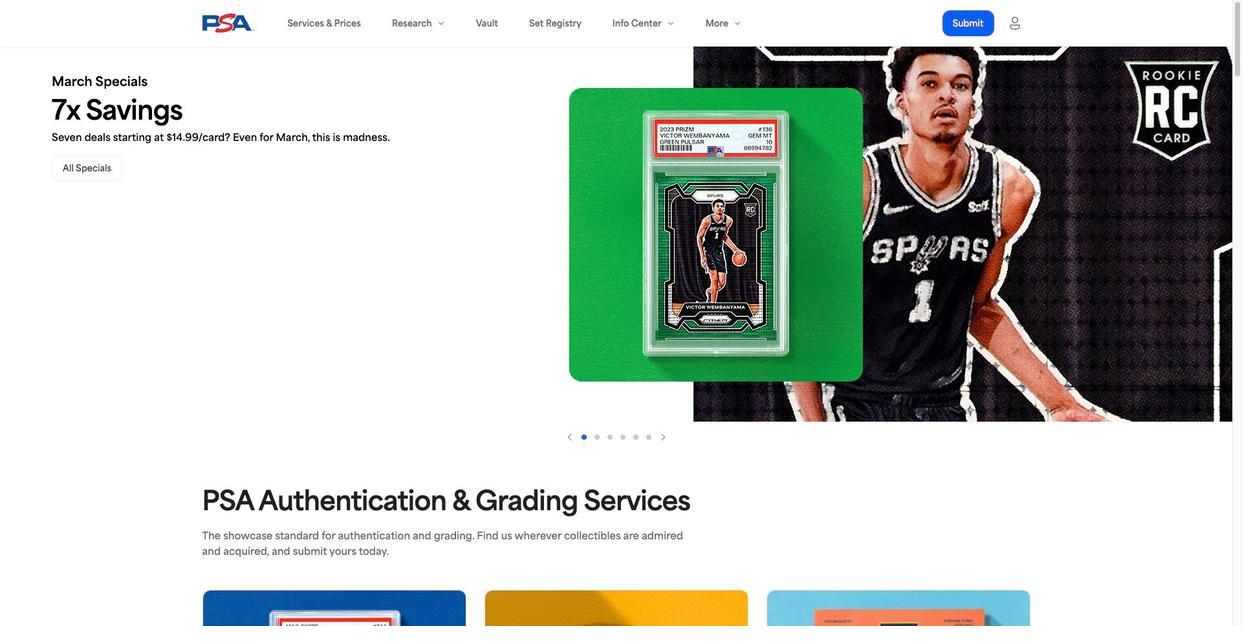 Task type: locate. For each thing, give the bounding box(es) containing it.
previous item - submission evolution image
[[564, 432, 575, 442]]



Task type: describe. For each thing, give the bounding box(es) containing it.
account image
[[1007, 16, 1022, 31]]

next item - catch pop culture & tcg image
[[658, 432, 668, 442]]

cookie consent banner dialog
[[0, 580, 1232, 626]]

psa home page image
[[202, 14, 254, 33]]



